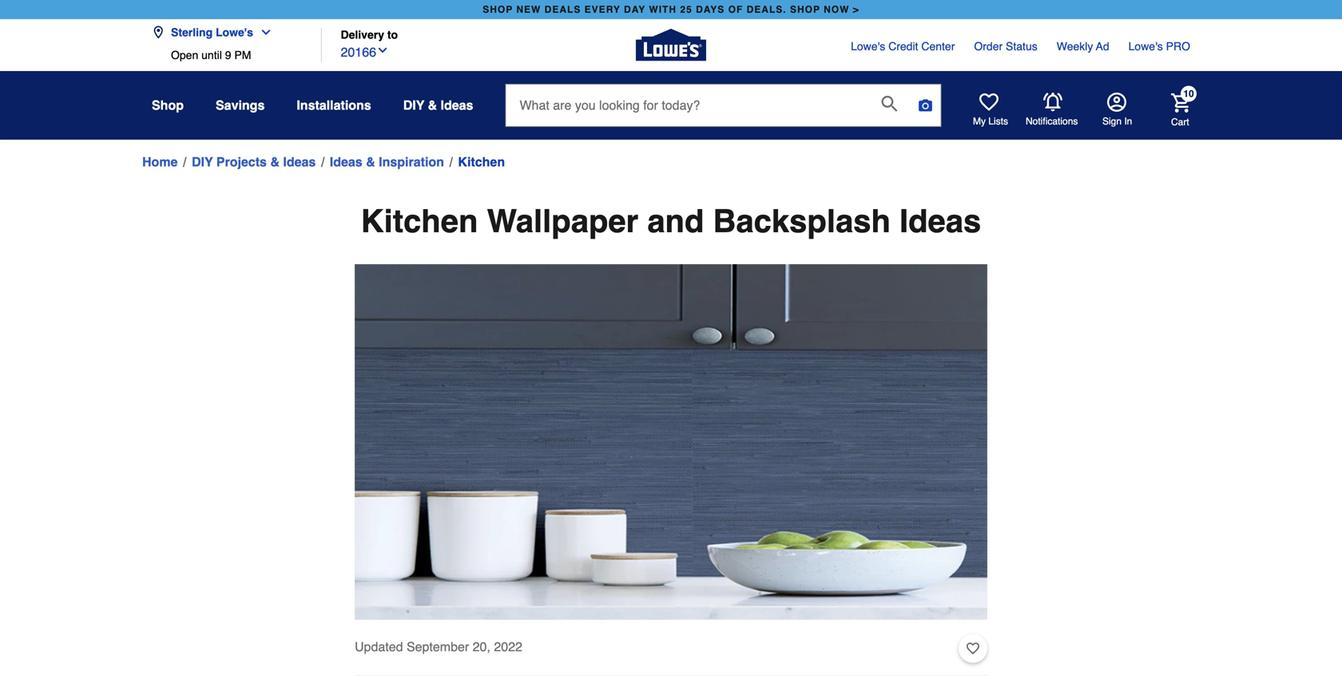 Task type: describe. For each thing, give the bounding box(es) containing it.
ideas & inspiration
[[330, 155, 444, 169]]

updated september 20, 2022
[[355, 640, 522, 655]]

inspiration
[[379, 155, 444, 169]]

delivery
[[341, 28, 384, 41]]

& inside diy projects & ideas link
[[270, 155, 280, 169]]

shop
[[152, 98, 184, 113]]

weekly
[[1057, 40, 1093, 53]]

day
[[624, 4, 646, 15]]

2022
[[494, 640, 522, 655]]

delivery to
[[341, 28, 398, 41]]

location image
[[152, 26, 165, 39]]

25
[[680, 4, 693, 15]]

shop new deals every day with 25 days of deals. shop now >
[[483, 4, 860, 15]]

projects
[[216, 155, 267, 169]]

until
[[201, 49, 222, 62]]

lowe's home improvement cart image
[[1171, 93, 1191, 112]]

sign in
[[1103, 116, 1132, 127]]

lowe's pro
[[1129, 40, 1191, 53]]

2 shop from the left
[[790, 4, 820, 15]]

wallpaper
[[487, 203, 639, 240]]

diy for diy & ideas
[[403, 98, 424, 113]]

lowe's credit center link
[[851, 38, 955, 54]]

lowe's credit center
[[851, 40, 955, 53]]

20,
[[473, 640, 491, 655]]

to
[[387, 28, 398, 41]]

diy & ideas
[[403, 98, 473, 113]]

new
[[516, 4, 541, 15]]

credit
[[889, 40, 918, 53]]

my lists
[[973, 116, 1008, 127]]

Search Query text field
[[506, 85, 869, 126]]

pro
[[1166, 40, 1191, 53]]

diy projects & ideas
[[192, 155, 316, 169]]

notifications
[[1026, 116, 1078, 127]]

kitchen link
[[458, 153, 505, 172]]

deals
[[545, 4, 581, 15]]

now
[[824, 4, 850, 15]]

diy projects & ideas link
[[192, 153, 316, 172]]

ideas inside button
[[441, 98, 473, 113]]

pm
[[234, 49, 251, 62]]

heart outline image
[[967, 641, 980, 658]]

and
[[647, 203, 704, 240]]

lowe's home improvement lists image
[[980, 93, 999, 112]]

10
[[1184, 88, 1194, 99]]

open until 9 pm
[[171, 49, 251, 62]]

my lists link
[[973, 93, 1008, 128]]

20166
[[341, 45, 376, 60]]

savings button
[[216, 91, 265, 120]]

ideas & inspiration link
[[330, 153, 444, 172]]



Task type: vqa. For each thing, say whether or not it's contained in the screenshot.
Open until 9 PM
yes



Task type: locate. For each thing, give the bounding box(es) containing it.
kitchen for kitchen wallpaper and backsplash ideas
[[361, 203, 478, 240]]

shop
[[483, 4, 513, 15], [790, 4, 820, 15]]

& up inspiration
[[428, 98, 437, 113]]

lowe's left pro
[[1129, 40, 1163, 53]]

shop new deals every day with 25 days of deals. shop now > link
[[480, 0, 863, 19]]

lists
[[989, 116, 1008, 127]]

diy & ideas button
[[403, 91, 473, 120]]

0 horizontal spatial lowe's
[[216, 26, 253, 39]]

september
[[407, 640, 469, 655]]

shop left now
[[790, 4, 820, 15]]

chevron down image
[[376, 44, 389, 57]]

& left inspiration
[[366, 155, 375, 169]]

1 horizontal spatial lowe's
[[851, 40, 885, 53]]

sterling
[[171, 26, 213, 39]]

home
[[142, 155, 178, 169]]

home link
[[142, 153, 178, 172]]

sterling lowe's button
[[152, 16, 279, 49]]

lowe's pro link
[[1129, 38, 1191, 54]]

lowe's home improvement logo image
[[636, 10, 706, 80]]

&
[[428, 98, 437, 113], [270, 155, 280, 169], [366, 155, 375, 169]]

lowe's for lowe's pro
[[1129, 40, 1163, 53]]

order status
[[974, 40, 1038, 53]]

sterling lowe's
[[171, 26, 253, 39]]

with
[[649, 4, 677, 15]]

>
[[853, 4, 860, 15]]

& inside the ideas & inspiration link
[[366, 155, 375, 169]]

1 horizontal spatial shop
[[790, 4, 820, 15]]

shop button
[[152, 91, 184, 120]]

kitchen wallpaper and backsplash ideas
[[361, 203, 981, 240]]

center
[[922, 40, 955, 53]]

None search field
[[505, 84, 942, 142]]

2 horizontal spatial lowe's
[[1129, 40, 1163, 53]]

& for diy
[[428, 98, 437, 113]]

lowe's left the credit
[[851, 40, 885, 53]]

kitchen for kitchen
[[458, 155, 505, 169]]

0 vertical spatial kitchen
[[458, 155, 505, 169]]

diy inside diy projects & ideas link
[[192, 155, 213, 169]]

1 vertical spatial kitchen
[[361, 203, 478, 240]]

my
[[973, 116, 986, 127]]

kitchen down inspiration
[[361, 203, 478, 240]]

weekly ad link
[[1057, 38, 1110, 54]]

lowe's inside button
[[216, 26, 253, 39]]

& inside diy & ideas button
[[428, 98, 437, 113]]

diy inside diy & ideas button
[[403, 98, 424, 113]]

search image
[[882, 96, 898, 112]]

diy up inspiration
[[403, 98, 424, 113]]

backsplash
[[713, 203, 891, 240]]

camera image
[[918, 97, 934, 113]]

2 horizontal spatial &
[[428, 98, 437, 113]]

0 vertical spatial diy
[[403, 98, 424, 113]]

diy
[[403, 98, 424, 113], [192, 155, 213, 169]]

order
[[974, 40, 1003, 53]]

kitchen right inspiration
[[458, 155, 505, 169]]

lowe's up 9
[[216, 26, 253, 39]]

20166 button
[[341, 41, 389, 62]]

diy left projects
[[192, 155, 213, 169]]

lowe's home improvement account image
[[1107, 93, 1127, 112]]

1 shop from the left
[[483, 4, 513, 15]]

1 horizontal spatial diy
[[403, 98, 424, 113]]

lowe's
[[216, 26, 253, 39], [851, 40, 885, 53], [1129, 40, 1163, 53]]

weekly ad
[[1057, 40, 1110, 53]]

kitchen
[[458, 155, 505, 169], [361, 203, 478, 240]]

installations
[[297, 98, 371, 113]]

updated
[[355, 640, 403, 655]]

chevron down image
[[253, 26, 272, 39]]

& for ideas
[[366, 155, 375, 169]]

every
[[585, 4, 621, 15]]

shop left new
[[483, 4, 513, 15]]

lowe's for lowe's credit center
[[851, 40, 885, 53]]

deals.
[[747, 4, 787, 15]]

cart
[[1171, 116, 1189, 128]]

sign
[[1103, 116, 1122, 127]]

diy for diy projects & ideas
[[192, 155, 213, 169]]

1 horizontal spatial &
[[366, 155, 375, 169]]

9
[[225, 49, 231, 62]]

lowe's home improvement notification center image
[[1043, 93, 1063, 112]]

ad
[[1096, 40, 1110, 53]]

0 horizontal spatial diy
[[192, 155, 213, 169]]

installations button
[[297, 91, 371, 120]]

0 horizontal spatial &
[[270, 155, 280, 169]]

savings
[[216, 98, 265, 113]]

status
[[1006, 40, 1038, 53]]

in
[[1124, 116, 1132, 127]]

days
[[696, 4, 725, 15]]

textured blue wallpaper behind a white kitchen counter with a fruit bowl and canisters. image
[[355, 264, 988, 621]]

0 horizontal spatial shop
[[483, 4, 513, 15]]

1 vertical spatial diy
[[192, 155, 213, 169]]

ideas
[[441, 98, 473, 113], [283, 155, 316, 169], [330, 155, 363, 169], [900, 203, 981, 240]]

order status link
[[974, 38, 1038, 54]]

sign in button
[[1103, 93, 1132, 128]]

& right projects
[[270, 155, 280, 169]]

of
[[728, 4, 743, 15]]

open
[[171, 49, 198, 62]]



